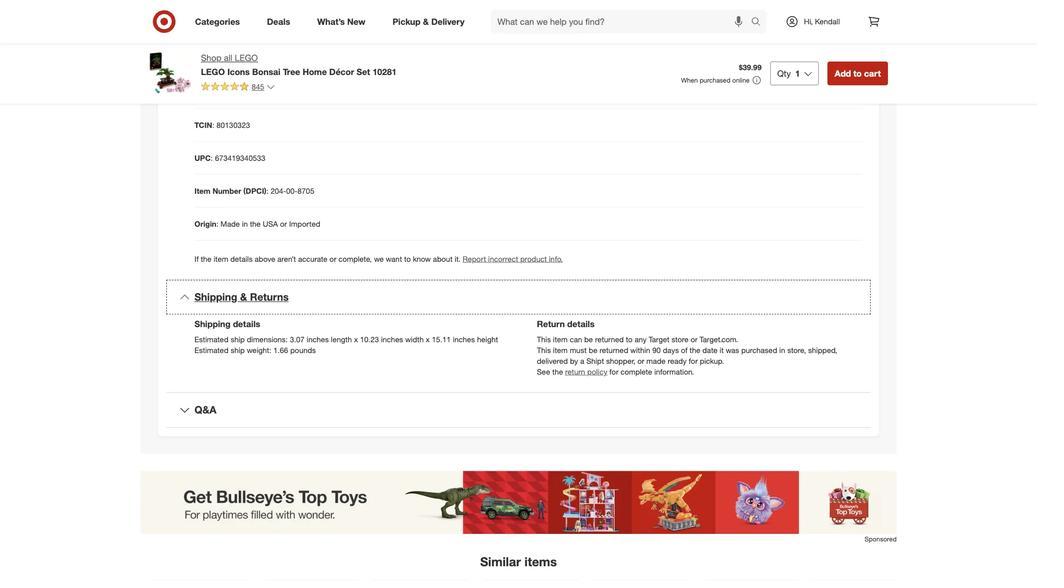 Task type: describe. For each thing, give the bounding box(es) containing it.
2 inches from the left
[[381, 335, 403, 344]]

& for pickup
[[423, 16, 429, 27]]

0 vertical spatial lego
[[235, 53, 258, 63]]

origin
[[195, 219, 217, 229]]

00-
[[286, 186, 298, 196]]

& for shipping
[[240, 291, 247, 304]]

add to cart button
[[828, 62, 889, 85]]

1 vertical spatial be
[[589, 346, 598, 355]]

item
[[195, 186, 211, 196]]

a
[[581, 357, 585, 366]]

see
[[537, 367, 551, 377]]

add
[[835, 68, 852, 79]]

2 ship from the top
[[231, 346, 245, 355]]

policy
[[588, 367, 608, 377]]

returns
[[250, 291, 289, 304]]

3 inches from the left
[[453, 335, 475, 344]]

any
[[635, 335, 647, 344]]

weight:
[[247, 346, 272, 355]]

similar items
[[481, 555, 557, 570]]

aren't
[[278, 254, 296, 264]]

info.
[[549, 254, 563, 264]]

204-
[[271, 186, 286, 196]]

pounds
[[291, 346, 316, 355]]

pickup.
[[700, 357, 725, 366]]

2 x from the left
[[426, 335, 430, 344]]

shopper,
[[607, 357, 636, 366]]

origin : made in the usa or imported
[[195, 219, 321, 229]]

: left 204-
[[267, 186, 269, 196]]

tcin
[[195, 120, 212, 130]]

delivery
[[432, 16, 465, 27]]

when purchased online
[[682, 76, 750, 84]]

purchased inside return details this item can be returned to any target store or target.com. this item must be returned within 90 days of the date it was purchased in store, shipped, delivered by a shipt shopper, or made ready for pickup. see the return policy for complete information.
[[742, 346, 778, 355]]

the left usa
[[250, 219, 261, 229]]

(dpci)
[[244, 186, 267, 196]]

product
[[521, 254, 547, 264]]

to inside return details this item can be returned to any target store or target.com. this item must be returned within 90 days of the date it was purchased in store, shipped, delivered by a shipt shopper, or made ready for pickup. see the return policy for complete information.
[[626, 335, 633, 344]]

qty
[[778, 68, 792, 79]]

upc
[[195, 153, 211, 163]]

return
[[566, 367, 586, 377]]

q&a
[[195, 404, 217, 417]]

home
[[303, 66, 327, 77]]

845
[[252, 82, 265, 92]]

report incorrect product info. button
[[463, 254, 563, 265]]

number
[[213, 186, 241, 196]]

upc : 673419340533
[[195, 153, 266, 163]]

categories
[[195, 16, 240, 27]]

when
[[682, 76, 698, 84]]

complete,
[[339, 254, 372, 264]]

street
[[195, 87, 216, 97]]

shipt
[[587, 357, 605, 366]]

: for made in the usa or imported
[[217, 219, 219, 229]]

store,
[[788, 346, 807, 355]]

1.66
[[274, 346, 288, 355]]

return policy link
[[566, 367, 608, 377]]

1,
[[269, 87, 275, 97]]

shop
[[201, 53, 222, 63]]

width
[[406, 335, 424, 344]]

length
[[331, 335, 352, 344]]

return
[[537, 319, 565, 330]]

1 x from the left
[[354, 335, 358, 344]]

details left above
[[231, 254, 253, 264]]

sponsored
[[865, 535, 897, 543]]

hi,
[[805, 17, 814, 26]]

1 estimated from the top
[[195, 335, 229, 344]]

1
[[796, 68, 801, 79]]

search button
[[747, 10, 773, 36]]

shipping for shipping & returns
[[195, 291, 237, 304]]

plastic
[[228, 21, 251, 31]]

imported
[[289, 219, 321, 229]]

: left january
[[235, 87, 238, 97]]

or right accurate
[[330, 254, 337, 264]]

: for 673419340533
[[211, 153, 213, 163]]

dimensions:
[[247, 335, 288, 344]]

want
[[386, 254, 402, 264]]

80130323
[[217, 120, 250, 130]]

incorrect
[[489, 254, 519, 264]]

material: plastic
[[195, 21, 251, 31]]

add to cart
[[835, 68, 882, 79]]

the right if
[[201, 254, 212, 264]]

street date : january 1, 2021
[[195, 87, 294, 97]]

usa
[[263, 219, 278, 229]]

target.com.
[[700, 335, 739, 344]]

search
[[747, 17, 773, 28]]

image of lego icons bonsai tree home décor set 10281 image
[[149, 52, 192, 95]]

made
[[221, 219, 240, 229]]

accurate
[[298, 254, 328, 264]]

What can we help you find? suggestions appear below search field
[[491, 10, 754, 34]]

10.23
[[360, 335, 379, 344]]

0 horizontal spatial in
[[242, 219, 248, 229]]

deals link
[[258, 10, 304, 34]]

pickup & delivery
[[393, 16, 465, 27]]

it.
[[455, 254, 461, 264]]

$39.99
[[740, 63, 762, 72]]

shipped,
[[809, 346, 838, 355]]

online
[[733, 76, 750, 84]]

days
[[663, 346, 679, 355]]

845 link
[[201, 82, 275, 94]]

made
[[647, 357, 666, 366]]

0 vertical spatial item
[[214, 254, 228, 264]]



Task type: locate. For each thing, give the bounding box(es) containing it.
or down within at the bottom right of the page
[[638, 357, 645, 366]]

estimated left weight:
[[195, 346, 229, 355]]

inches left width
[[381, 335, 403, 344]]

for right ready
[[689, 357, 698, 366]]

0 vertical spatial in
[[242, 219, 248, 229]]

date
[[703, 346, 718, 355]]

details for shipping
[[233, 319, 261, 330]]

& inside pickup & delivery link
[[423, 16, 429, 27]]

décor
[[330, 66, 354, 77]]

lego
[[235, 53, 258, 63], [201, 66, 225, 77]]

new
[[348, 16, 366, 27]]

1 vertical spatial purchased
[[742, 346, 778, 355]]

estimated
[[195, 335, 229, 344], [195, 346, 229, 355]]

the
[[250, 219, 261, 229], [201, 254, 212, 264], [690, 346, 701, 355], [553, 367, 563, 377]]

shop all lego lego icons bonsai tree home décor set 10281
[[201, 53, 397, 77]]

1 this from the top
[[537, 335, 551, 344]]

qty 1
[[778, 68, 801, 79]]

of
[[682, 346, 688, 355]]

: left made
[[217, 219, 219, 229]]

1 horizontal spatial lego
[[235, 53, 258, 63]]

2 vertical spatial to
[[626, 335, 633, 344]]

what's new
[[317, 16, 366, 27]]

all
[[224, 53, 232, 63]]

0 vertical spatial be
[[585, 335, 593, 344]]

be right can
[[585, 335, 593, 344]]

& right pickup
[[423, 16, 429, 27]]

1 horizontal spatial inches
[[381, 335, 403, 344]]

shipping for shipping details estimated ship dimensions: 3.07 inches length x 10.23 inches width x 15.11 inches height estimated ship weight: 1.66 pounds
[[195, 319, 231, 330]]

date
[[218, 87, 235, 97]]

advertisement region
[[141, 472, 897, 535]]

1 horizontal spatial for
[[689, 357, 698, 366]]

can
[[570, 335, 583, 344]]

0 horizontal spatial x
[[354, 335, 358, 344]]

1 vertical spatial ship
[[231, 346, 245, 355]]

no
[[225, 54, 235, 64]]

icons
[[228, 66, 250, 77]]

categories link
[[186, 10, 254, 34]]

x right width
[[426, 335, 430, 344]]

2 horizontal spatial to
[[854, 68, 862, 79]]

in right made
[[242, 219, 248, 229]]

similar items region
[[141, 472, 897, 584]]

0 vertical spatial shipping
[[195, 291, 237, 304]]

returned
[[596, 335, 624, 344], [600, 346, 629, 355]]

pickup
[[393, 16, 421, 27]]

details inside shipping details estimated ship dimensions: 3.07 inches length x 10.23 inches width x 15.11 inches height estimated ship weight: 1.66 pounds
[[233, 319, 261, 330]]

0 vertical spatial estimated
[[195, 335, 229, 344]]

x
[[354, 335, 358, 344], [426, 335, 430, 344]]

673419340533
[[215, 153, 266, 163]]

1 vertical spatial in
[[780, 346, 786, 355]]

be up shipt
[[589, 346, 598, 355]]

or right usa
[[280, 219, 287, 229]]

january
[[240, 87, 266, 97]]

10281
[[373, 66, 397, 77]]

delivered
[[537, 357, 568, 366]]

0 vertical spatial purchased
[[700, 76, 731, 84]]

ship left weight:
[[231, 346, 245, 355]]

this down the return
[[537, 335, 551, 344]]

we
[[374, 254, 384, 264]]

15.11
[[432, 335, 451, 344]]

cart
[[865, 68, 882, 79]]

by
[[570, 357, 579, 366]]

to right want
[[404, 254, 411, 264]]

1 vertical spatial to
[[404, 254, 411, 264]]

item right if
[[214, 254, 228, 264]]

0 vertical spatial returned
[[596, 335, 624, 344]]

this up delivered
[[537, 346, 551, 355]]

0 horizontal spatial lego
[[201, 66, 225, 77]]

item left can
[[553, 335, 568, 344]]

inches
[[307, 335, 329, 344], [381, 335, 403, 344], [453, 335, 475, 344]]

1 horizontal spatial x
[[426, 335, 430, 344]]

to inside add to cart button
[[854, 68, 862, 79]]

1 inches from the left
[[307, 335, 329, 344]]

& left returns
[[240, 291, 247, 304]]

0 horizontal spatial purchased
[[700, 76, 731, 84]]

the down delivered
[[553, 367, 563, 377]]

1 horizontal spatial to
[[626, 335, 633, 344]]

battery: no battery used
[[195, 54, 282, 64]]

battery
[[237, 54, 262, 64]]

shipping down if
[[195, 291, 237, 304]]

shipping & returns
[[195, 291, 289, 304]]

for down shopper,
[[610, 367, 619, 377]]

details up can
[[568, 319, 595, 330]]

items
[[525, 555, 557, 570]]

0 horizontal spatial to
[[404, 254, 411, 264]]

hi, kendall
[[805, 17, 841, 26]]

1 horizontal spatial &
[[423, 16, 429, 27]]

shipping details estimated ship dimensions: 3.07 inches length x 10.23 inches width x 15.11 inches height estimated ship weight: 1.66 pounds
[[195, 319, 498, 355]]

what's
[[317, 16, 345, 27]]

2 horizontal spatial inches
[[453, 335, 475, 344]]

3.07
[[290, 335, 305, 344]]

ship
[[231, 335, 245, 344], [231, 346, 245, 355]]

1 vertical spatial shipping
[[195, 319, 231, 330]]

purchased right when
[[700, 76, 731, 84]]

for
[[689, 357, 698, 366], [610, 367, 619, 377]]

item up delivered
[[553, 346, 568, 355]]

1 vertical spatial estimated
[[195, 346, 229, 355]]

x left 10.23
[[354, 335, 358, 344]]

2 vertical spatial item
[[553, 346, 568, 355]]

shipping inside shipping details estimated ship dimensions: 3.07 inches length x 10.23 inches width x 15.11 inches height estimated ship weight: 1.66 pounds
[[195, 319, 231, 330]]

shipping inside dropdown button
[[195, 291, 237, 304]]

to right add
[[854, 68, 862, 79]]

pickup & delivery link
[[384, 10, 478, 34]]

8705
[[298, 186, 315, 196]]

0 horizontal spatial &
[[240, 291, 247, 304]]

1 vertical spatial lego
[[201, 66, 225, 77]]

shipping & returns button
[[167, 280, 871, 315]]

2 shipping from the top
[[195, 319, 231, 330]]

shipping down the shipping & returns
[[195, 319, 231, 330]]

0 horizontal spatial for
[[610, 367, 619, 377]]

estimated down the shipping & returns
[[195, 335, 229, 344]]

height
[[477, 335, 498, 344]]

2021
[[277, 87, 294, 97]]

about
[[433, 254, 453, 264]]

ship left dimensions:
[[231, 335, 245, 344]]

:
[[235, 87, 238, 97], [212, 120, 215, 130], [211, 153, 213, 163], [267, 186, 269, 196], [217, 219, 219, 229]]

0 vertical spatial &
[[423, 16, 429, 27]]

material:
[[195, 21, 226, 31]]

details inside return details this item can be returned to any target store or target.com. this item must be returned within 90 days of the date it was purchased in store, shipped, delivered by a shipt shopper, or made ready for pickup. see the return policy for complete information.
[[568, 319, 595, 330]]

details
[[231, 254, 253, 264], [233, 319, 261, 330], [568, 319, 595, 330]]

inches right 15.11 at the left bottom
[[453, 335, 475, 344]]

lego down "battery:"
[[201, 66, 225, 77]]

1 ship from the top
[[231, 335, 245, 344]]

or right store on the bottom right of the page
[[691, 335, 698, 344]]

1 horizontal spatial purchased
[[742, 346, 778, 355]]

details up dimensions:
[[233, 319, 261, 330]]

1 horizontal spatial in
[[780, 346, 786, 355]]

return details this item can be returned to any target store or target.com. this item must be returned within 90 days of the date it was purchased in store, shipped, delivered by a shipt shopper, or made ready for pickup. see the return policy for complete information.
[[537, 319, 838, 377]]

what's new link
[[308, 10, 379, 34]]

2 this from the top
[[537, 346, 551, 355]]

complete
[[621, 367, 653, 377]]

lego up icons
[[235, 53, 258, 63]]

similar
[[481, 555, 521, 570]]

ready
[[668, 357, 687, 366]]

1 vertical spatial returned
[[600, 346, 629, 355]]

1 vertical spatial for
[[610, 367, 619, 377]]

0 vertical spatial this
[[537, 335, 551, 344]]

information.
[[655, 367, 695, 377]]

purchased right was
[[742, 346, 778, 355]]

1 vertical spatial this
[[537, 346, 551, 355]]

1 vertical spatial &
[[240, 291, 247, 304]]

& inside shipping & returns dropdown button
[[240, 291, 247, 304]]

the right 'of'
[[690, 346, 701, 355]]

store
[[672, 335, 689, 344]]

know
[[413, 254, 431, 264]]

0 vertical spatial for
[[689, 357, 698, 366]]

bonsai
[[252, 66, 281, 77]]

or
[[280, 219, 287, 229], [330, 254, 337, 264], [691, 335, 698, 344], [638, 357, 645, 366]]

must
[[570, 346, 587, 355]]

&
[[423, 16, 429, 27], [240, 291, 247, 304]]

0 horizontal spatial inches
[[307, 335, 329, 344]]

in left store,
[[780, 346, 786, 355]]

above
[[255, 254, 276, 264]]

in inside return details this item can be returned to any target store or target.com. this item must be returned within 90 days of the date it was purchased in store, shipped, delivered by a shipt shopper, or made ready for pickup. see the return policy for complete information.
[[780, 346, 786, 355]]

used
[[264, 54, 282, 64]]

to left any
[[626, 335, 633, 344]]

battery:
[[195, 54, 223, 64]]

inches up pounds
[[307, 335, 329, 344]]

2 estimated from the top
[[195, 346, 229, 355]]

if the item details above aren't accurate or complete, we want to know about it. report incorrect product info.
[[195, 254, 563, 264]]

it
[[720, 346, 724, 355]]

if
[[195, 254, 199, 264]]

: left 673419340533 in the top left of the page
[[211, 153, 213, 163]]

: left 80130323
[[212, 120, 215, 130]]

1 shipping from the top
[[195, 291, 237, 304]]

1 vertical spatial item
[[553, 335, 568, 344]]

0 vertical spatial to
[[854, 68, 862, 79]]

: for 80130323
[[212, 120, 215, 130]]

target
[[649, 335, 670, 344]]

0 vertical spatial ship
[[231, 335, 245, 344]]

details for return
[[568, 319, 595, 330]]

shipping
[[195, 291, 237, 304], [195, 319, 231, 330]]



Task type: vqa. For each thing, say whether or not it's contained in the screenshot.


